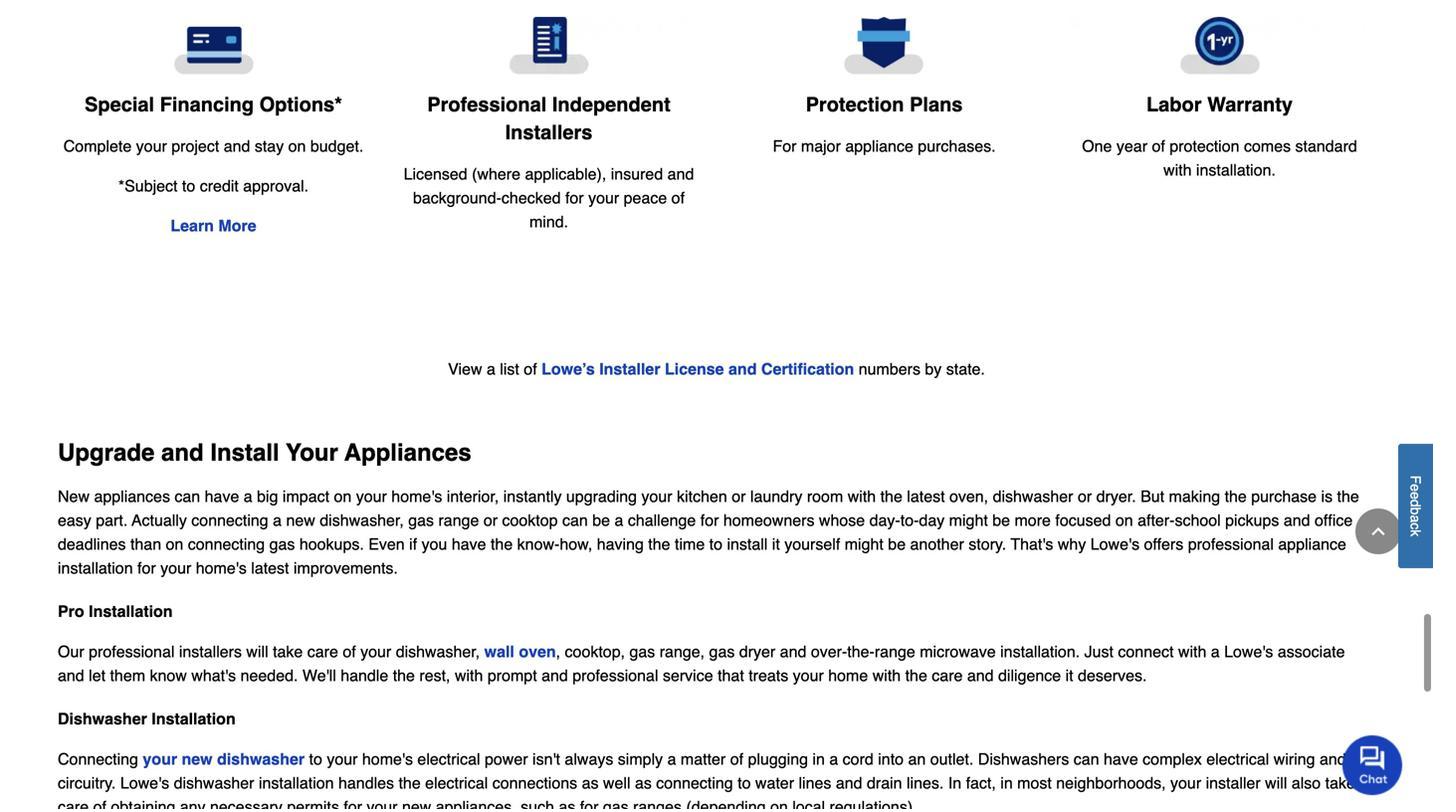 Task type: describe. For each thing, give the bounding box(es) containing it.
the left know-
[[491, 535, 513, 554]]

and left install
[[161, 439, 204, 467]]

needed.
[[241, 667, 298, 685]]

necessary
[[210, 798, 283, 809]]

neighborhoods,
[[1057, 774, 1167, 793]]

will inside to your home's electrical power isn't always simply a matter of plugging in a cord into an outlet. dishwashers can have complex electrical wiring and circuitry. lowe's   dishwasher installation handles the electrical connections as well as connecting to water lines and drain lines. in fact, in most neighborhoods, your installer will also take care of obtaining any necessary permits for your new appliances, such as for gas ranges (depending on local regulations).
[[1266, 774, 1288, 793]]

the left rest, at the bottom of the page
[[393, 667, 415, 685]]

dishwasher inside the new appliances can have a big impact on your home's interior, instantly upgrading your kitchen or laundry room with the latest oven, dishwasher or dryer. but making the purchase is the easy part. actually connecting a new dishwasher, gas range or cooktop can be a challenge for homeowners whose day-to-day might be more focused on after-school pickups and office deadlines than on connecting gas hookups. even if you have the know-how, having the time to install it yourself might be another story. that's why lowe's offers professional appliance installation for your home's latest improvements.
[[993, 488, 1074, 506]]

you
[[422, 535, 447, 554]]

improvements.
[[294, 559, 398, 578]]

diligence
[[999, 667, 1062, 685]]

it inside , cooktop, gas range, gas dryer and over-the-range microwave installation. just connect with a lowe's associate and let them know what's needed. we'll handle the rest, with prompt and professional service that treats your home with the care and diligence it deserves.
[[1066, 667, 1074, 685]]

and up the treats
[[780, 643, 807, 661]]

stay
[[255, 137, 284, 156]]

your inside , cooktop, gas range, gas dryer and over-the-range microwave installation. just connect with a lowe's associate and let them know what's needed. we'll handle the rest, with prompt and professional service that treats your home with the care and diligence it deserves.
[[793, 667, 824, 685]]

with inside one year of protection comes standard with installation.
[[1164, 161, 1192, 179]]

your inside licensed (where applicable), insured and background-checked for your peace of mind.
[[589, 189, 619, 207]]

interior,
[[447, 488, 499, 506]]

connecting inside to your home's electrical power isn't always simply a matter of plugging in a cord into an outlet. dishwashers can have complex electrical wiring and circuitry. lowe's   dishwasher installation handles the electrical connections as well as connecting to water lines and drain lines. in fact, in most neighborhoods, your installer will also take care of obtaining any necessary permits for your new appliances, such as for gas ranges (depending on local regulations).
[[656, 774, 733, 793]]

checked
[[502, 189, 561, 207]]

year
[[1117, 137, 1148, 156]]

1 e from the top
[[1408, 484, 1424, 492]]

1 vertical spatial dishwasher,
[[396, 643, 480, 661]]

permits
[[287, 798, 339, 809]]

home's inside to your home's electrical power isn't always simply a matter of plugging in a cord into an outlet. dishwashers can have complex electrical wiring and circuitry. lowe's   dishwasher installation handles the electrical connections as well as connecting to water lines and drain lines. in fact, in most neighborhoods, your installer will also take care of obtaining any necessary permits for your new appliances, such as for gas ranges (depending on local regulations).
[[362, 750, 413, 769]]

but
[[1141, 488, 1165, 506]]

f e e d b a c k button
[[1399, 444, 1434, 568]]

oven,
[[950, 488, 989, 506]]

1 horizontal spatial latest
[[907, 488, 945, 506]]

deserves.
[[1078, 667, 1147, 685]]

0 vertical spatial take
[[273, 643, 303, 661]]

lowe's inside the new appliances can have a big impact on your home's interior, instantly upgrading your kitchen or laundry room with the latest oven, dishwasher or dryer. but making the purchase is the easy part. actually connecting a new dishwasher, gas range or cooktop can be a challenge for homeowners whose day-to-day might be more focused on after-school pickups and office deadlines than on connecting gas hookups. even if you have the know-how, having the time to install it yourself might be another story. that's why lowe's offers professional appliance installation for your home's latest improvements.
[[1091, 535, 1140, 554]]

challenge
[[628, 512, 696, 530]]

and up also
[[1320, 750, 1347, 769]]

1 horizontal spatial be
[[888, 535, 906, 554]]

any
[[180, 798, 206, 809]]

comes
[[1245, 137, 1291, 156]]

it inside the new appliances can have a big impact on your home's interior, instantly upgrading your kitchen or laundry room with the latest oven, dishwasher or dryer. but making the purchase is the easy part. actually connecting a new dishwasher, gas range or cooktop can be a challenge for homeowners whose day-to-day might be more focused on after-school pickups and office deadlines than on connecting gas hookups. even if you have the know-how, having the time to install it yourself might be another story. that's why lowe's offers professional appliance installation for your home's latest improvements.
[[772, 535, 780, 554]]

list
[[500, 360, 520, 379]]

scroll to top element
[[1356, 509, 1402, 555]]

0 vertical spatial will
[[246, 643, 268, 661]]

credit
[[200, 177, 239, 195]]

warranty
[[1208, 93, 1293, 116]]

instantly
[[504, 488, 562, 506]]

new
[[58, 488, 90, 506]]

budget.
[[311, 137, 364, 156]]

purchases.
[[918, 137, 996, 155]]

know-
[[517, 535, 560, 554]]

of down circuitry.
[[93, 798, 106, 809]]

learn
[[171, 217, 214, 235]]

financing
[[160, 93, 254, 116]]

certification
[[762, 360, 855, 379]]

to up installation handles
[[309, 750, 322, 769]]

after-
[[1138, 512, 1175, 530]]

complete your project and stay on budget.
[[63, 137, 364, 156]]

lines.
[[907, 774, 944, 793]]

, cooktop, gas range, gas dryer and over-the-range microwave installation. just connect with a lowe's associate and let them know what's needed. we'll handle the rest, with prompt and professional service that treats your home with the care and diligence it deserves.
[[58, 643, 1346, 685]]

a left the big
[[244, 488, 253, 506]]

2 horizontal spatial as
[[635, 774, 652, 793]]

0 horizontal spatial can
[[175, 488, 200, 506]]

and inside the new appliances can have a big impact on your home's interior, instantly upgrading your kitchen or laundry room with the latest oven, dishwasher or dryer. but making the purchase is the easy part. actually connecting a new dishwasher, gas range or cooktop can be a challenge for homeowners whose day-to-day might be more focused on after-school pickups and office deadlines than on connecting gas hookups. even if you have the know-how, having the time to install it yourself might be another story. that's why lowe's offers professional appliance installation for your home's latest improvements.
[[1284, 512, 1311, 530]]

numbers
[[859, 360, 921, 379]]

professional
[[427, 93, 547, 116]]

chat invite button image
[[1343, 735, 1404, 796]]

0 horizontal spatial as
[[559, 798, 576, 809]]

2 horizontal spatial be
[[993, 512, 1011, 530]]

professional inside the new appliances can have a big impact on your home's interior, instantly upgrading your kitchen or laundry room with the latest oven, dishwasher or dryer. but making the purchase is the easy part. actually connecting a new dishwasher, gas range or cooktop can be a challenge for homeowners whose day-to-day might be more focused on after-school pickups and office deadlines than on connecting gas hookups. even if you have the know-how, having the time to install it yourself might be another story. that's why lowe's offers professional appliance installation for your home's latest improvements.
[[1189, 535, 1274, 554]]

drain
[[867, 774, 903, 793]]

a blue badge icon. image
[[733, 17, 1036, 75]]

your up installation handles
[[327, 750, 358, 769]]

wiring
[[1274, 750, 1316, 769]]

protection
[[806, 93, 905, 116]]

your up challenge in the left of the page
[[642, 488, 673, 506]]

new inside the new appliances can have a big impact on your home's interior, instantly upgrading your kitchen or laundry room with the latest oven, dishwasher or dryer. but making the purchase is the easy part. actually connecting a new dishwasher, gas range or cooktop can be a challenge for homeowners whose day-to-day might be more focused on after-school pickups and office deadlines than on connecting gas hookups. even if you have the know-how, having the time to install it yourself might be another story. that's why lowe's offers professional appliance installation for your home's latest improvements.
[[286, 512, 315, 530]]

c
[[1408, 523, 1424, 530]]

for down than
[[137, 559, 156, 578]]

learn more link
[[171, 217, 257, 235]]

the up pickups
[[1225, 488, 1247, 506]]

know
[[150, 667, 187, 685]]

1 horizontal spatial as
[[582, 774, 599, 793]]

1 vertical spatial dishwasher
[[217, 750, 305, 769]]

lowe's
[[542, 360, 595, 379]]

why
[[1058, 535, 1087, 554]]

to up (depending
[[738, 774, 751, 793]]

range inside , cooktop, gas range, gas dryer and over-the-range microwave installation. just connect with a lowe's associate and let them know what's needed. we'll handle the rest, with prompt and professional service that treats your home with the care and diligence it deserves.
[[875, 643, 916, 661]]

can inside to your home's electrical power isn't always simply a matter of plugging in a cord into an outlet. dishwashers can have complex electrical wiring and circuitry. lowe's   dishwasher installation handles the electrical connections as well as connecting to water lines and drain lines. in fact, in most neighborhoods, your installer will also take care of obtaining any necessary permits for your new appliances, such as for gas ranges (depending on local regulations).
[[1074, 750, 1100, 769]]

applicable),
[[525, 165, 607, 183]]

complex
[[1143, 750, 1203, 769]]

on right stay
[[288, 137, 306, 156]]

1 vertical spatial connecting
[[188, 535, 265, 554]]

your down installation handles
[[367, 798, 398, 809]]

on down dryer.
[[1116, 512, 1134, 530]]

complete
[[63, 137, 132, 156]]

prompt
[[488, 667, 537, 685]]

,
[[556, 643, 561, 661]]

install
[[727, 535, 768, 554]]

0 vertical spatial care
[[307, 643, 338, 661]]

one
[[1082, 137, 1113, 156]]

with right rest, at the bottom of the page
[[455, 667, 483, 685]]

standard
[[1296, 137, 1358, 156]]

installation for pro installation
[[89, 603, 173, 621]]

a inside button
[[1408, 515, 1424, 523]]

ranges
[[633, 798, 682, 809]]

range,
[[660, 643, 705, 661]]

of inside licensed (where applicable), insured and background-checked for your peace of mind.
[[672, 189, 685, 207]]

0 horizontal spatial latest
[[251, 559, 289, 578]]

a inside , cooktop, gas range, gas dryer and over-the-range microwave installation. just connect with a lowe's associate and let them know what's needed. we'll handle the rest, with prompt and professional service that treats your home with the care and diligence it deserves.
[[1212, 643, 1220, 661]]

your new dishwasher link
[[143, 750, 309, 769]]

view a list of lowe's installer license and certification numbers by state.
[[448, 360, 986, 379]]

wall oven link
[[485, 643, 556, 661]]

a down the big
[[273, 512, 282, 530]]

1 horizontal spatial have
[[452, 535, 486, 554]]

and right license
[[729, 360, 757, 379]]

a right simply
[[668, 750, 677, 769]]

treats
[[749, 667, 789, 685]]

0 horizontal spatial or
[[484, 512, 498, 530]]

that's
[[1011, 535, 1054, 554]]

cooktop,
[[565, 643, 625, 661]]

chevron up image
[[1369, 522, 1389, 542]]

1 vertical spatial might
[[845, 535, 884, 554]]

1 vertical spatial home's
[[196, 559, 247, 578]]

the down microwave
[[906, 667, 928, 685]]

offers
[[1145, 535, 1184, 554]]

with down the-
[[873, 667, 901, 685]]

dryer
[[740, 643, 776, 661]]

to your home's electrical power isn't always simply a matter of plugging in a cord into an outlet. dishwashers can have complex electrical wiring and circuitry. lowe's   dishwasher installation handles the electrical connections as well as connecting to water lines and drain lines. in fact, in most neighborhoods, your installer will also take care of obtaining any necessary permits for your new appliances, such as for gas ranges (depending on local regulations).
[[58, 750, 1356, 809]]

1 horizontal spatial in
[[1001, 774, 1013, 793]]

(depending
[[686, 798, 766, 809]]

background-
[[413, 189, 502, 207]]

matter
[[681, 750, 726, 769]]

part.
[[96, 512, 128, 530]]

your up handle
[[361, 643, 392, 661]]

approval.
[[243, 177, 309, 195]]

simply
[[618, 750, 663, 769]]

of right matter
[[731, 750, 744, 769]]

0 vertical spatial have
[[205, 488, 239, 506]]

by
[[925, 360, 942, 379]]

labor warranty
[[1147, 93, 1293, 116]]

connecting
[[58, 750, 138, 769]]

labor
[[1147, 93, 1202, 116]]

pro
[[58, 603, 84, 621]]

and left stay
[[224, 137, 250, 156]]

range inside the new appliances can have a big impact on your home's interior, instantly upgrading your kitchen or laundry room with the latest oven, dishwasher or dryer. but making the purchase is the easy part. actually connecting a new dishwasher, gas range or cooktop can be a challenge for homeowners whose day-to-day might be more focused on after-school pickups and office deadlines than on connecting gas hookups. even if you have the know-how, having the time to install it yourself might be another story. that's why lowe's offers professional appliance installation for your home's latest improvements.
[[439, 512, 479, 530]]

a up having
[[615, 512, 624, 530]]

2 horizontal spatial or
[[1078, 488, 1092, 506]]

wall
[[485, 643, 515, 661]]

licensed
[[404, 165, 468, 183]]

install
[[210, 439, 279, 467]]

on right impact
[[334, 488, 352, 506]]

day-
[[870, 512, 901, 530]]

handle
[[341, 667, 389, 685]]

story.
[[969, 535, 1007, 554]]

and down cord
[[836, 774, 863, 793]]

of up handle
[[343, 643, 356, 661]]

on inside to your home's electrical power isn't always simply a matter of plugging in a cord into an outlet. dishwashers can have complex electrical wiring and circuitry. lowe's   dishwasher installation handles the electrical connections as well as connecting to water lines and drain lines. in fact, in most neighborhoods, your installer will also take care of obtaining any necessary permits for your new appliances, such as for gas ranges (depending on local regulations).
[[771, 798, 788, 809]]

office
[[1315, 512, 1353, 530]]



Task type: vqa. For each thing, say whether or not it's contained in the screenshot.
'world' on the bottom left
no



Task type: locate. For each thing, give the bounding box(es) containing it.
or
[[732, 488, 746, 506], [1078, 488, 1092, 506], [484, 512, 498, 530]]

the inside to your home's electrical power isn't always simply a matter of plugging in a cord into an outlet. dishwashers can have complex electrical wiring and circuitry. lowe's   dishwasher installation handles the electrical connections as well as connecting to water lines and drain lines. in fact, in most neighborhoods, your installer will also take care of obtaining any necessary permits for your new appliances, such as for gas ranges (depending on local regulations).
[[399, 774, 421, 793]]

on down the actually
[[166, 535, 184, 554]]

another
[[911, 535, 965, 554]]

1 vertical spatial appliance
[[1279, 535, 1347, 554]]

special
[[85, 93, 154, 116]]

than
[[130, 535, 161, 554]]

2 e from the top
[[1408, 492, 1424, 500]]

installation handles
[[259, 774, 394, 793]]

lowe's up obtaining
[[120, 774, 169, 793]]

protection
[[1170, 137, 1240, 156]]

professional up them
[[89, 643, 175, 661]]

f
[[1408, 476, 1424, 484]]

latest down the big
[[251, 559, 289, 578]]

insured
[[611, 165, 663, 183]]

or right kitchen
[[732, 488, 746, 506]]

for down kitchen
[[701, 512, 719, 530]]

0 horizontal spatial professional
[[89, 643, 175, 661]]

0 vertical spatial home's
[[392, 488, 442, 506]]

learn more
[[171, 217, 257, 235]]

2 vertical spatial can
[[1074, 750, 1100, 769]]

dishwasher,
[[320, 512, 404, 530], [396, 643, 480, 661]]

always
[[565, 750, 614, 769]]

1 vertical spatial professional
[[89, 643, 175, 661]]

lowe's
[[1091, 535, 1140, 554], [1225, 643, 1274, 661], [120, 774, 169, 793]]

and inside licensed (where applicable), insured and background-checked for your peace of mind.
[[668, 165, 694, 183]]

whose
[[819, 512, 865, 530]]

1 horizontal spatial care
[[307, 643, 338, 661]]

hookups.
[[300, 535, 364, 554]]

have inside to your home's electrical power isn't always simply a matter of plugging in a cord into an outlet. dishwashers can have complex electrical wiring and circuitry. lowe's   dishwasher installation handles the electrical connections as well as connecting to water lines and drain lines. in fact, in most neighborhoods, your installer will also take care of obtaining any necessary permits for your new appliances, such as for gas ranges (depending on local regulations).
[[1104, 750, 1139, 769]]

be down upgrading
[[593, 512, 610, 530]]

2 horizontal spatial lowe's
[[1225, 643, 1274, 661]]

1 vertical spatial take
[[1326, 774, 1356, 793]]

your up *subject
[[136, 137, 167, 156]]

might down oven,
[[950, 512, 988, 530]]

new inside to your home's electrical power isn't always simply a matter of plugging in a cord into an outlet. dishwashers can have complex electrical wiring and circuitry. lowe's   dishwasher installation handles the electrical connections as well as connecting to water lines and drain lines. in fact, in most neighborhoods, your installer will also take care of obtaining any necessary permits for your new appliances, such as for gas ranges (depending on local regulations).
[[402, 798, 431, 809]]

the up day-
[[881, 488, 903, 506]]

2 horizontal spatial new
[[402, 798, 431, 809]]

a left cord
[[830, 750, 839, 769]]

appliances,
[[436, 798, 516, 809]]

appliance
[[846, 137, 914, 155], [1279, 535, 1347, 554]]

0 vertical spatial appliance
[[846, 137, 914, 155]]

1 vertical spatial installation
[[152, 710, 236, 729]]

0 horizontal spatial have
[[205, 488, 239, 506]]

an
[[909, 750, 926, 769]]

1 horizontal spatial appliance
[[1279, 535, 1347, 554]]

2 vertical spatial home's
[[362, 750, 413, 769]]

with inside the new appliances can have a big impact on your home's interior, instantly upgrading your kitchen or laundry room with the latest oven, dishwasher or dryer. but making the purchase is the easy part. actually connecting a new dishwasher, gas range or cooktop can be a challenge for homeowners whose day-to-day might be more focused on after-school pickups and office deadlines than on connecting gas hookups. even if you have the know-how, having the time to install it yourself might be another story. that's why lowe's offers professional appliance installation for your home's latest improvements.
[[848, 488, 876, 506]]

the right installation handles
[[399, 774, 421, 793]]

gas
[[408, 512, 434, 530], [269, 535, 295, 554], [630, 643, 655, 661], [709, 643, 735, 661], [603, 798, 629, 809]]

day
[[919, 512, 945, 530]]

0 horizontal spatial will
[[246, 643, 268, 661]]

have up neighborhoods,
[[1104, 750, 1139, 769]]

latest
[[907, 488, 945, 506], [251, 559, 289, 578]]

1 horizontal spatial might
[[950, 512, 988, 530]]

0 horizontal spatial take
[[273, 643, 303, 661]]

connecting
[[191, 512, 269, 530], [188, 535, 265, 554], [656, 774, 733, 793]]

actually
[[132, 512, 187, 530]]

0 horizontal spatial installation.
[[1001, 643, 1080, 661]]

impact
[[283, 488, 330, 506]]

care inside , cooktop, gas range, gas dryer and over-the-range microwave installation. just connect with a lowe's associate and let them know what's needed. we'll handle the rest, with prompt and professional service that treats your home with the care and diligence it deserves.
[[932, 667, 963, 685]]

e up the d on the bottom
[[1408, 484, 1424, 492]]

gas up that
[[709, 643, 735, 661]]

1 vertical spatial can
[[563, 512, 588, 530]]

oven
[[519, 643, 556, 661]]

1 vertical spatial new
[[182, 750, 213, 769]]

of right year
[[1152, 137, 1166, 156]]

and right insured
[[668, 165, 694, 183]]

and down ,
[[542, 667, 568, 685]]

power
[[485, 750, 528, 769]]

1 vertical spatial care
[[932, 667, 963, 685]]

the down challenge in the left of the page
[[648, 535, 671, 554]]

1 vertical spatial lowe's
[[1225, 643, 1274, 661]]

0 vertical spatial dishwasher
[[993, 488, 1074, 506]]

home's up installation handles
[[362, 750, 413, 769]]

to
[[182, 177, 195, 195], [710, 535, 723, 554], [309, 750, 322, 769], [738, 774, 751, 793]]

0 vertical spatial professional
[[1189, 535, 1274, 554]]

and down our
[[58, 667, 84, 685]]

installation for dishwasher installation
[[152, 710, 236, 729]]

what's
[[191, 667, 236, 685]]

as down simply
[[635, 774, 652, 793]]

as
[[582, 774, 599, 793], [635, 774, 652, 793], [559, 798, 576, 809]]

1 vertical spatial installation.
[[1001, 643, 1080, 661]]

b
[[1408, 507, 1424, 515]]

dishwasher
[[993, 488, 1074, 506], [217, 750, 305, 769], [174, 774, 254, 793]]

1 horizontal spatial it
[[1066, 667, 1074, 685]]

2 vertical spatial dishwasher
[[174, 774, 254, 793]]

appliance down office
[[1279, 535, 1347, 554]]

a left list
[[487, 360, 496, 379]]

1 vertical spatial will
[[1266, 774, 1288, 793]]

how,
[[560, 535, 593, 554]]

or up focused at the bottom right of the page
[[1078, 488, 1092, 506]]

or down interior,
[[484, 512, 498, 530]]

mind.
[[530, 213, 569, 231]]

license
[[665, 360, 724, 379]]

have left the big
[[205, 488, 239, 506]]

2 vertical spatial lowe's
[[120, 774, 169, 793]]

pickups
[[1226, 512, 1280, 530]]

is
[[1322, 488, 1333, 506]]

0 vertical spatial latest
[[907, 488, 945, 506]]

dishwasher, inside the new appliances can have a big impact on your home's interior, instantly upgrading your kitchen or laundry room with the latest oven, dishwasher or dryer. but making the purchase is the easy part. actually connecting a new dishwasher, gas range or cooktop can be a challenge for homeowners whose day-to-day might be more focused on after-school pickups and office deadlines than on connecting gas hookups. even if you have the know-how, having the time to install it yourself might be another story. that's why lowe's offers professional appliance installation for your home's latest improvements.
[[320, 512, 404, 530]]

1 vertical spatial it
[[1066, 667, 1074, 685]]

installation down the installation in the left bottom of the page
[[89, 603, 173, 621]]

it right diligence
[[1066, 667, 1074, 685]]

0 horizontal spatial in
[[813, 750, 825, 769]]

0 horizontal spatial be
[[593, 512, 610, 530]]

0 vertical spatial dishwasher,
[[320, 512, 404, 530]]

1 horizontal spatial installation.
[[1197, 161, 1276, 179]]

0 horizontal spatial it
[[772, 535, 780, 554]]

electrical
[[418, 750, 480, 769], [1207, 750, 1270, 769], [425, 774, 488, 793]]

with right connect
[[1179, 643, 1207, 661]]

(where
[[472, 165, 521, 183]]

of
[[1152, 137, 1166, 156], [672, 189, 685, 207], [524, 360, 537, 379], [343, 643, 356, 661], [731, 750, 744, 769], [93, 798, 106, 809]]

microwave
[[920, 643, 996, 661]]

0 vertical spatial installation.
[[1197, 161, 1276, 179]]

and down purchase
[[1284, 512, 1311, 530]]

as right such
[[559, 798, 576, 809]]

local
[[793, 798, 826, 809]]

plugging
[[748, 750, 808, 769]]

lines
[[799, 774, 832, 793]]

for down installation handles
[[344, 798, 362, 809]]

1 horizontal spatial will
[[1266, 774, 1288, 793]]

0 vertical spatial range
[[439, 512, 479, 530]]

of inside one year of protection comes standard with installation.
[[1152, 137, 1166, 156]]

range down interior,
[[439, 512, 479, 530]]

0 vertical spatial new
[[286, 512, 315, 530]]

take inside to your home's electrical power isn't always simply a matter of plugging in a cord into an outlet. dishwashers can have complex electrical wiring and circuitry. lowe's   dishwasher installation handles the electrical connections as well as connecting to water lines and drain lines. in fact, in most neighborhoods, your installer will also take care of obtaining any necessary permits for your new appliances, such as for gas ranges (depending on local regulations).
[[1326, 774, 1356, 793]]

of right the 'peace'
[[672, 189, 685, 207]]

0 vertical spatial it
[[772, 535, 780, 554]]

connecting your new dishwasher
[[58, 750, 309, 769]]

can up neighborhoods,
[[1074, 750, 1100, 769]]

dishwasher
[[58, 710, 147, 729]]

big
[[257, 488, 278, 506]]

your down complex
[[1171, 774, 1202, 793]]

a blue 1-year labor warranty icon. image
[[1068, 17, 1372, 75]]

professional inside , cooktop, gas range, gas dryer and over-the-range microwave installation. just connect with a lowe's associate and let them know what's needed. we'll handle the rest, with prompt and professional service that treats your home with the care and diligence it deserves.
[[573, 667, 659, 685]]

installation. up diligence
[[1001, 643, 1080, 661]]

for major appliance purchases.
[[773, 137, 996, 155]]

it down homeowners
[[772, 535, 780, 554]]

our
[[58, 643, 84, 661]]

0 horizontal spatial care
[[58, 798, 89, 809]]

just
[[1085, 643, 1114, 661]]

lowe's inside , cooktop, gas range, gas dryer and over-the-range microwave installation. just connect with a lowe's associate and let them know what's needed. we'll handle the rest, with prompt and professional service that treats your home with the care and diligence it deserves.
[[1225, 643, 1274, 661]]

on down water
[[771, 798, 788, 809]]

installation up connecting your new dishwasher
[[152, 710, 236, 729]]

installation.
[[1197, 161, 1276, 179], [1001, 643, 1080, 661]]

1 horizontal spatial professional
[[573, 667, 659, 685]]

installation. inside , cooktop, gas range, gas dryer and over-the-range microwave installation. just connect with a lowe's associate and let them know what's needed. we'll handle the rest, with prompt and professional service that treats your home with the care and diligence it deserves.
[[1001, 643, 1080, 661]]

can up how,
[[563, 512, 588, 530]]

that
[[718, 667, 745, 685]]

1 vertical spatial range
[[875, 643, 916, 661]]

0 horizontal spatial lowe's
[[120, 774, 169, 793]]

care
[[307, 643, 338, 661], [932, 667, 963, 685], [58, 798, 89, 809]]

1 horizontal spatial can
[[563, 512, 588, 530]]

appliance down protection plans
[[846, 137, 914, 155]]

1 vertical spatial latest
[[251, 559, 289, 578]]

to right the time at the left of page
[[710, 535, 723, 554]]

for
[[773, 137, 797, 155]]

gas up if
[[408, 512, 434, 530]]

1 horizontal spatial lowe's
[[1091, 535, 1140, 554]]

2 vertical spatial have
[[1104, 750, 1139, 769]]

0 horizontal spatial range
[[439, 512, 479, 530]]

1 horizontal spatial take
[[1326, 774, 1356, 793]]

gas inside to your home's electrical power isn't always simply a matter of plugging in a cord into an outlet. dishwashers can have complex electrical wiring and circuitry. lowe's   dishwasher installation handles the electrical connections as well as connecting to water lines and drain lines. in fact, in most neighborhoods, your installer will also take care of obtaining any necessary permits for your new appliances, such as for gas ranges (depending on local regulations).
[[603, 798, 629, 809]]

1 vertical spatial in
[[1001, 774, 1013, 793]]

0 vertical spatial connecting
[[191, 512, 269, 530]]

appliance inside the new appliances can have a big impact on your home's interior, instantly upgrading your kitchen or laundry room with the latest oven, dishwasher or dryer. but making the purchase is the easy part. actually connecting a new dishwasher, gas range or cooktop can be a challenge for homeowners whose day-to-day might be more focused on after-school pickups and office deadlines than on connecting gas hookups. even if you have the know-how, having the time to install it yourself might be another story. that's why lowe's offers professional appliance installation for your home's latest improvements.
[[1279, 535, 1347, 554]]

our professional installers will take care of your dishwasher, wall oven
[[58, 643, 556, 661]]

your down insured
[[589, 189, 619, 207]]

with up whose
[[848, 488, 876, 506]]

2 vertical spatial new
[[402, 798, 431, 809]]

your down than
[[160, 559, 191, 578]]

for down applicable),
[[565, 189, 584, 207]]

with
[[1164, 161, 1192, 179], [848, 488, 876, 506], [1179, 643, 1207, 661], [455, 667, 483, 685], [873, 667, 901, 685]]

0 vertical spatial lowe's
[[1091, 535, 1140, 554]]

0 horizontal spatial new
[[182, 750, 213, 769]]

installers
[[179, 643, 242, 661]]

care inside to your home's electrical power isn't always simply a matter of plugging in a cord into an outlet. dishwashers can have complex electrical wiring and circuitry. lowe's   dishwasher installation handles the electrical connections as well as connecting to water lines and drain lines. in fact, in most neighborhoods, your installer will also take care of obtaining any necessary permits for your new appliances, such as for gas ranges (depending on local regulations).
[[58, 798, 89, 809]]

isn't
[[533, 750, 561, 769]]

0 horizontal spatial might
[[845, 535, 884, 554]]

the right is
[[1338, 488, 1360, 506]]

2 horizontal spatial can
[[1074, 750, 1100, 769]]

installation
[[89, 603, 173, 621], [152, 710, 236, 729]]

take up needed.
[[273, 643, 303, 661]]

care down circuitry.
[[58, 798, 89, 809]]

0 vertical spatial might
[[950, 512, 988, 530]]

even
[[369, 535, 405, 554]]

1 vertical spatial have
[[452, 535, 486, 554]]

2 horizontal spatial care
[[932, 667, 963, 685]]

can
[[175, 488, 200, 506], [563, 512, 588, 530], [1074, 750, 1100, 769]]

a up k
[[1408, 515, 1424, 523]]

2 horizontal spatial have
[[1104, 750, 1139, 769]]

water
[[756, 774, 795, 793]]

your down over-
[[793, 667, 824, 685]]

gas down well at the bottom
[[603, 798, 629, 809]]

home's up installers
[[196, 559, 247, 578]]

appliances
[[94, 488, 170, 506]]

dishwasher inside to your home's electrical power isn't always simply a matter of plugging in a cord into an outlet. dishwashers can have complex electrical wiring and circuitry. lowe's   dishwasher installation handles the electrical connections as well as connecting to water lines and drain lines. in fact, in most neighborhoods, your installer will also take care of obtaining any necessary permits for your new appliances, such as for gas ranges (depending on local regulations).
[[174, 774, 254, 793]]

service
[[663, 667, 714, 685]]

dishwasher up necessary
[[217, 750, 305, 769]]

have right you
[[452, 535, 486, 554]]

0 vertical spatial can
[[175, 488, 200, 506]]

care up "we'll"
[[307, 643, 338, 661]]

2 vertical spatial professional
[[573, 667, 659, 685]]

0 vertical spatial installation
[[89, 603, 173, 621]]

installation. inside one year of protection comes standard with installation.
[[1197, 161, 1276, 179]]

for down "always"
[[580, 798, 599, 809]]

0 vertical spatial in
[[813, 750, 825, 769]]

1 horizontal spatial or
[[732, 488, 746, 506]]

in right the fact,
[[1001, 774, 1013, 793]]

take right also
[[1326, 774, 1356, 793]]

range left microwave
[[875, 643, 916, 661]]

professional down cooktop,
[[573, 667, 659, 685]]

to inside the new appliances can have a big impact on your home's interior, instantly upgrading your kitchen or laundry room with the latest oven, dishwasher or dryer. but making the purchase is the easy part. actually connecting a new dishwasher, gas range or cooktop can be a challenge for homeowners whose day-to-day might be more focused on after-school pickups and office deadlines than on connecting gas hookups. even if you have the know-how, having the time to install it yourself might be another story. that's why lowe's offers professional appliance installation for your home's latest improvements.
[[710, 535, 723, 554]]

and down microwave
[[968, 667, 994, 685]]

will up needed.
[[246, 643, 268, 661]]

to left credit
[[182, 177, 195, 195]]

gas left hookups.
[[269, 535, 295, 554]]

gas left the "range,"
[[630, 643, 655, 661]]

latest up 'day'
[[907, 488, 945, 506]]

professional down pickups
[[1189, 535, 1274, 554]]

for inside licensed (where applicable), insured and background-checked for your peace of mind.
[[565, 189, 584, 207]]

2 horizontal spatial professional
[[1189, 535, 1274, 554]]

*subject
[[118, 177, 178, 195]]

a dark blue credit card icon. image
[[62, 17, 365, 75]]

one year of protection comes standard with installation.
[[1082, 137, 1358, 179]]

2 vertical spatial care
[[58, 798, 89, 809]]

a dark blue background check icon. image
[[397, 17, 701, 75]]

of right list
[[524, 360, 537, 379]]

into
[[878, 750, 904, 769]]

lowe's down focused at the bottom right of the page
[[1091, 535, 1140, 554]]

lowe's inside to your home's electrical power isn't always simply a matter of plugging in a cord into an outlet. dishwashers can have complex electrical wiring and circuitry. lowe's   dishwasher installation handles the electrical connections as well as connecting to water lines and drain lines. in fact, in most neighborhoods, your installer will also take care of obtaining any necessary permits for your new appliances, such as for gas ranges (depending on local regulations).
[[120, 774, 169, 793]]

your up even
[[356, 488, 387, 506]]

might down day-
[[845, 535, 884, 554]]

have
[[205, 488, 239, 506], [452, 535, 486, 554], [1104, 750, 1139, 769]]

1 horizontal spatial range
[[875, 643, 916, 661]]

a right connect
[[1212, 643, 1220, 661]]

1 horizontal spatial new
[[286, 512, 315, 530]]

your down dishwasher installation
[[143, 750, 177, 769]]

e up b
[[1408, 492, 1424, 500]]

2 vertical spatial connecting
[[656, 774, 733, 793]]

0 horizontal spatial appliance
[[846, 137, 914, 155]]

be up story.
[[993, 512, 1011, 530]]

be
[[593, 512, 610, 530], [993, 512, 1011, 530], [888, 535, 906, 554]]

range
[[439, 512, 479, 530], [875, 643, 916, 661]]

fact,
[[966, 774, 996, 793]]

upgrade
[[58, 439, 155, 467]]

as down "always"
[[582, 774, 599, 793]]

will down wiring
[[1266, 774, 1288, 793]]



